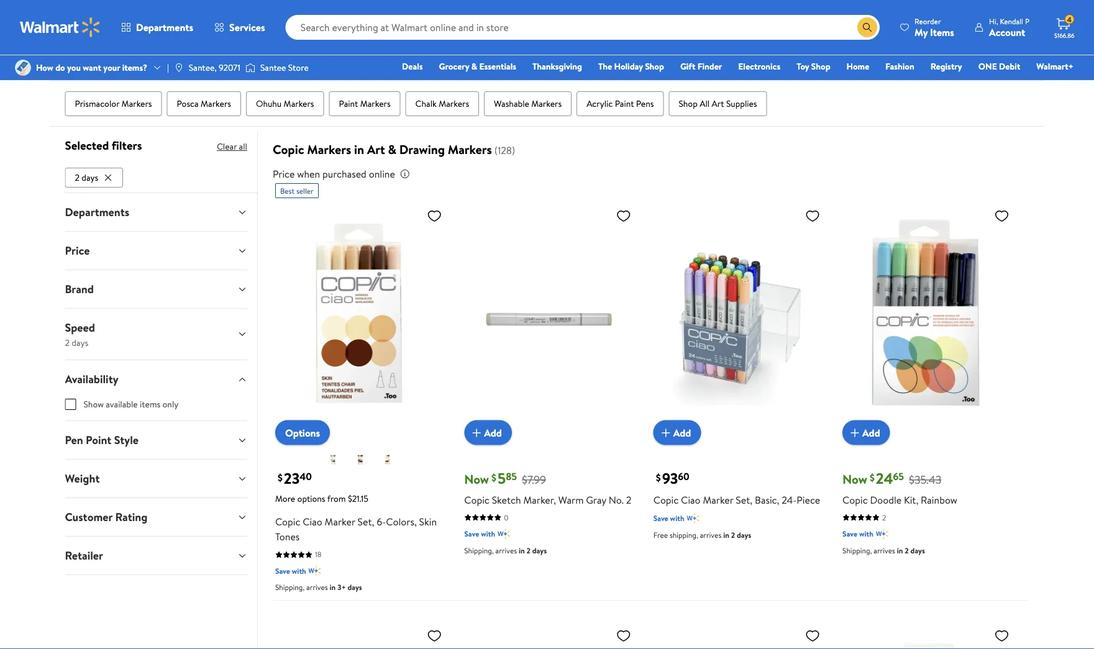 Task type: vqa. For each thing, say whether or not it's contained in the screenshot.
right Shipping, Arrives In 2 Days
yes



Task type: locate. For each thing, give the bounding box(es) containing it.
no.
[[609, 493, 624, 507]]

in down copic ciao marker set, basic, 24-piece
[[724, 530, 730, 541]]

clear
[[354, 55, 374, 67], [217, 141, 237, 153]]

departments button up the price dropdown button at the top of page
[[55, 193, 257, 231]]

walmart plus image
[[687, 513, 700, 525], [309, 565, 321, 578]]

1 horizontal spatial ciao
[[681, 493, 701, 507]]

shop left all
[[679, 98, 698, 110]]

markers right washable
[[532, 98, 562, 110]]

0 horizontal spatial marker
[[325, 515, 355, 529]]

now inside now $ 5 85 $7.99 copic sketch marker, warm gray no. 2
[[465, 471, 489, 488]]

markers for washable
[[532, 98, 562, 110]]

shipping, down tones
[[275, 583, 305, 593]]

1 vertical spatial all
[[239, 141, 247, 153]]

2 horizontal spatial add
[[863, 426, 881, 440]]

days inside speed 2 days
[[72, 336, 88, 349]]

departments
[[136, 21, 193, 34], [65, 204, 129, 220]]

copic left sketch
[[465, 493, 490, 507]]

0 horizontal spatial walmart plus image
[[309, 565, 321, 578]]

|
[[934, 54, 936, 68], [167, 62, 169, 74]]

legal information image
[[400, 169, 410, 179]]

$ inside $ 23 40
[[278, 471, 283, 485]]

add for 93
[[674, 426, 691, 440]]

pen
[[65, 433, 83, 448]]

0 horizontal spatial &
[[388, 141, 397, 158]]

with up shipping, arrives in 3+ days
[[292, 566, 306, 577]]

add button up "60"
[[654, 421, 701, 446]]

$ inside now $ 5 85 $7.99 copic sketch marker, warm gray no. 2
[[492, 471, 497, 485]]

copic for 6-
[[275, 515, 301, 529]]

retailer tab
[[55, 537, 257, 575]]

2 inside button
[[75, 171, 80, 184]]

pen point style
[[65, 433, 139, 448]]

add button up 24 in the bottom of the page
[[843, 421, 891, 446]]

registry link
[[925, 60, 968, 73]]

2 now from the left
[[843, 471, 868, 488]]

2 paint from the left
[[615, 98, 634, 110]]

set, inside copic ciao marker set, 6-colors, skin tones
[[358, 515, 374, 529]]

copic ciao marker set, 36-piece, set c image
[[654, 624, 826, 650]]

2 horizontal spatial add button
[[843, 421, 891, 446]]

markers up price when purchased online
[[307, 141, 351, 158]]

copic inside copic ciao marker set, 6-colors, skin tones
[[275, 515, 301, 529]]

clear all inside button
[[354, 55, 384, 67]]

add to favorites list, copic ciao marker set, 36-piece, set c image
[[806, 629, 821, 644]]

markers for copic
[[307, 141, 351, 158]]

0 horizontal spatial |
[[167, 62, 169, 74]]

1 walmart plus image from the left
[[498, 528, 510, 541]]

arrives down doodle
[[874, 546, 896, 556]]

clear all button up paint markers
[[349, 51, 389, 71]]

0 horizontal spatial shop
[[645, 60, 664, 72]]

all for clear all button inside the the sort and filter section element
[[376, 55, 384, 67]]

markers right chalk
[[439, 98, 469, 110]]

walmart plus image up shipping, on the right of page
[[687, 513, 700, 525]]

2 add from the left
[[674, 426, 691, 440]]

0 horizontal spatial price
[[65, 243, 90, 258]]

1 horizontal spatial walmart plus image
[[687, 513, 700, 525]]

gray
[[586, 493, 607, 507]]

thanksgiving
[[533, 60, 583, 72]]

save with
[[654, 514, 685, 524], [465, 529, 496, 540], [843, 529, 874, 540], [275, 566, 306, 577]]

add to cart image for $35.43
[[848, 426, 863, 441]]

1 horizontal spatial departments
[[136, 21, 193, 34]]

in
[[354, 141, 364, 158], [724, 530, 730, 541], [519, 546, 525, 556], [898, 546, 904, 556], [330, 583, 336, 593]]

0 horizontal spatial ciao
[[303, 515, 322, 529]]

1 vertical spatial clear all
[[217, 141, 247, 153]]

0 horizontal spatial add to cart image
[[470, 426, 484, 441]]

1 horizontal spatial clear all
[[354, 55, 384, 67]]

0 vertical spatial price
[[273, 167, 295, 181]]

0 horizontal spatial shipping, arrives in 2 days
[[465, 546, 547, 556]]

departments tab
[[55, 193, 257, 231]]

$ left 93
[[656, 471, 661, 485]]

shipping,
[[670, 530, 699, 541]]

marker down from
[[325, 515, 355, 529]]

available
[[106, 398, 138, 410]]

0 vertical spatial clear all
[[354, 55, 384, 67]]

price up best on the left of page
[[273, 167, 295, 181]]

1 horizontal spatial &
[[472, 60, 478, 72]]

customer rating tab
[[55, 498, 257, 536]]

now left 24 in the bottom of the page
[[843, 471, 868, 488]]

ohuhu markers
[[256, 98, 314, 110]]

0 horizontal spatial shipping,
[[275, 583, 305, 593]]

copic up when
[[273, 141, 304, 158]]

3 add button from the left
[[843, 421, 891, 446]]

2 down selected
[[75, 171, 80, 184]]

ciao down options
[[303, 515, 322, 529]]

set, left basic,
[[736, 493, 753, 507]]

add button for $7.99
[[465, 421, 512, 446]]

1 vertical spatial departments
[[65, 204, 129, 220]]

 image right the 92071
[[246, 62, 255, 74]]

$ 93 60
[[656, 469, 690, 489]]

paint markers link
[[329, 91, 401, 116]]

santee, 92071
[[189, 62, 241, 74]]

customer rating
[[65, 510, 148, 525]]

marker for 6-
[[325, 515, 355, 529]]

 image
[[246, 62, 255, 74], [174, 63, 184, 73]]

$ inside '$ 93 60'
[[656, 471, 661, 485]]

copic down 93
[[654, 493, 679, 507]]

2 right the no.
[[626, 493, 632, 507]]

clear up paint markers
[[354, 55, 374, 67]]

1 add button from the left
[[465, 421, 512, 446]]

best seller
[[280, 186, 314, 196]]

1 horizontal spatial add
[[674, 426, 691, 440]]

price for price when purchased online
[[273, 167, 295, 181]]

add to favorites list, copic sketch marker set, 6-colors, portrait image
[[995, 629, 1010, 644]]

1 horizontal spatial add to cart image
[[659, 426, 674, 441]]

clear inside the sort and filter section element
[[354, 55, 374, 67]]

all
[[700, 98, 710, 110]]

3 add to cart image from the left
[[848, 426, 863, 441]]

with up shipping, on the right of page
[[671, 514, 685, 524]]

clear all button down posca markers link
[[217, 137, 247, 157]]

2 down speed
[[65, 336, 70, 349]]

 image
[[15, 60, 31, 76]]

clear for clear all button to the bottom
[[217, 141, 237, 153]]

walmart plus image down 18
[[309, 565, 321, 578]]

1 add to cart image from the left
[[470, 426, 484, 441]]

add for $7.99
[[484, 426, 502, 440]]

selected filters
[[65, 137, 142, 154]]

shipping, down sketch
[[465, 546, 494, 556]]

save with up shipping, arrives in 3+ days
[[275, 566, 306, 577]]

registry
[[931, 60, 963, 72]]

add button
[[465, 421, 512, 446], [654, 421, 701, 446], [843, 421, 891, 446]]

set, left 6-
[[358, 515, 374, 529]]

in left the 3+
[[330, 583, 336, 593]]

departments button up items?
[[111, 12, 204, 42]]

from
[[327, 493, 346, 505]]

3+
[[338, 583, 346, 593]]

departments inside tab
[[65, 204, 129, 220]]

weight button
[[55, 460, 257, 498]]

1 vertical spatial marker
[[325, 515, 355, 529]]

doodle
[[871, 493, 902, 507]]

acrylic paint pens
[[587, 98, 654, 110]]

add to favorites list, copic marker empty plastic case; 36-marker case image
[[616, 629, 631, 644]]

walmart plus image down '0'
[[498, 528, 510, 541]]

60
[[678, 470, 690, 484]]

add to cart image
[[470, 426, 484, 441], [659, 426, 674, 441], [848, 426, 863, 441]]

1 $ from the left
[[278, 471, 283, 485]]

1 horizontal spatial marker
[[703, 493, 734, 507]]

 image for santee store
[[246, 62, 255, 74]]

1 horizontal spatial now
[[843, 471, 868, 488]]

gift
[[681, 60, 696, 72]]

santee store
[[260, 62, 309, 74]]

0 vertical spatial set,
[[736, 493, 753, 507]]

$ inside now $ 24 65 $35.43 copic doodle kit, rainbow
[[870, 471, 875, 485]]

1 horizontal spatial add button
[[654, 421, 701, 446]]

store
[[288, 62, 309, 74]]

pens
[[636, 98, 654, 110]]

toy
[[797, 60, 810, 72]]

all left 'deals' link
[[376, 55, 384, 67]]

paint
[[339, 98, 358, 110], [615, 98, 634, 110]]

rainbow
[[921, 493, 958, 507]]

one debit
[[979, 60, 1021, 72]]

3 add from the left
[[863, 426, 881, 440]]

finder
[[698, 60, 723, 72]]

 image left santee,
[[174, 63, 184, 73]]

acrylic paint pens link
[[577, 91, 664, 116]]

2 inside speed 2 days
[[65, 336, 70, 349]]

services button
[[204, 12, 276, 42]]

1 add from the left
[[484, 426, 502, 440]]

0 horizontal spatial add button
[[465, 421, 512, 446]]

2 horizontal spatial add to cart image
[[848, 426, 863, 441]]

markers right the ohuhu
[[284, 98, 314, 110]]

1 horizontal spatial shipping,
[[465, 546, 494, 556]]

sort and filter section element
[[50, 41, 1045, 81]]

0 vertical spatial marker
[[703, 493, 734, 507]]

| right by
[[934, 54, 936, 68]]

markers down items?
[[122, 98, 152, 110]]

add for $35.43
[[863, 426, 881, 440]]

shipping,
[[465, 546, 494, 556], [843, 546, 872, 556], [275, 583, 305, 593]]

add to favorites list, copic sketch marker, prussian blue image
[[427, 629, 442, 644]]

1 shipping, arrives in 2 days from the left
[[465, 546, 547, 556]]

0 vertical spatial clear all button
[[349, 51, 389, 71]]

the
[[599, 60, 612, 72]]

save with up free at right
[[654, 514, 685, 524]]

2 horizontal spatial shipping,
[[843, 546, 872, 556]]

0 horizontal spatial  image
[[174, 63, 184, 73]]

ciao inside copic ciao marker set, 6-colors, skin tones
[[303, 515, 322, 529]]

0 vertical spatial clear
[[354, 55, 374, 67]]

$ left 23
[[278, 471, 283, 485]]

copic ciao marker set, 6-colors, skin tones image
[[275, 203, 447, 436]]

colors,
[[386, 515, 417, 529]]

thanksgiving link
[[527, 60, 588, 73]]

add button for $35.43
[[843, 421, 891, 446]]

1 horizontal spatial |
[[934, 54, 936, 68]]

0 vertical spatial departments
[[136, 21, 193, 34]]

add to cart image for 93
[[659, 426, 674, 441]]

2 shipping, arrives in 2 days from the left
[[843, 546, 926, 556]]

skin
[[419, 515, 437, 529]]

walmart plus image for 24
[[876, 528, 889, 541]]

2 add button from the left
[[654, 421, 701, 446]]

copic sketch marker, warm gray no. 2 image
[[465, 203, 636, 436]]

sketch
[[492, 493, 521, 507]]

now for 24
[[843, 471, 868, 488]]

marker inside copic ciao marker set, 6-colors, skin tones
[[325, 515, 355, 529]]

$
[[278, 471, 283, 485], [492, 471, 497, 485], [656, 471, 661, 485], [870, 471, 875, 485]]

copic left doodle
[[843, 493, 868, 507]]

65
[[894, 470, 905, 484]]

markers for posca
[[201, 98, 231, 110]]

now $ 5 85 $7.99 copic sketch marker, warm gray no. 2
[[465, 469, 632, 507]]

2 $ from the left
[[492, 471, 497, 485]]

clear all down posca markers link
[[217, 141, 247, 153]]

clear all up paint markers
[[354, 55, 384, 67]]

1 vertical spatial clear
[[217, 141, 237, 153]]

& right "grocery"
[[472, 60, 478, 72]]

grocery
[[439, 60, 470, 72]]

markers inside 'link'
[[532, 98, 562, 110]]

days inside button
[[82, 171, 98, 184]]

shipping, arrives in 2 days down doodle
[[843, 546, 926, 556]]

0 vertical spatial walmart plus image
[[687, 513, 700, 525]]

arrives right shipping, on the right of page
[[700, 530, 722, 541]]

add to favorites list, copic ciao marker set, basic, 24-piece image
[[806, 208, 821, 224]]

shipping, for 24
[[843, 546, 872, 556]]

0 horizontal spatial now
[[465, 471, 489, 488]]

0 horizontal spatial walmart plus image
[[498, 528, 510, 541]]

1 vertical spatial art
[[367, 141, 385, 158]]

price for price
[[65, 243, 90, 258]]

posca markers
[[177, 98, 231, 110]]

more
[[275, 493, 295, 505]]

1 horizontal spatial price
[[273, 167, 295, 181]]

shop all art supplies
[[679, 98, 758, 110]]

2 down copic ciao marker set, basic, 24-piece
[[731, 530, 735, 541]]

prismacolor markers link
[[65, 91, 162, 116]]

1 vertical spatial price
[[65, 243, 90, 258]]

your
[[103, 62, 120, 74]]

1 vertical spatial ciao
[[303, 515, 322, 529]]

all down posca markers link
[[239, 141, 247, 153]]

art right all
[[712, 98, 725, 110]]

show
[[84, 398, 104, 410]]

account
[[990, 25, 1026, 39]]

1 horizontal spatial  image
[[246, 62, 255, 74]]

point
[[86, 433, 112, 448]]

chalk markers
[[416, 98, 469, 110]]

0 horizontal spatial all
[[239, 141, 247, 153]]

4 $ from the left
[[870, 471, 875, 485]]

2 down marker,
[[527, 546, 531, 556]]

walmart plus image down doodle
[[876, 528, 889, 541]]

now
[[465, 471, 489, 488], [843, 471, 868, 488]]

1 horizontal spatial art
[[712, 98, 725, 110]]

ad disclaimer and feedback for skylinedisplayad image
[[1020, 15, 1030, 25]]

add up 24 in the bottom of the page
[[863, 426, 881, 440]]

marker up free shipping, arrives in 2 days
[[703, 493, 734, 507]]

Search search field
[[286, 15, 880, 40]]

set,
[[736, 493, 753, 507], [358, 515, 374, 529]]

markers for paint
[[360, 98, 391, 110]]

0 horizontal spatial clear
[[217, 141, 237, 153]]

2 add to cart image from the left
[[659, 426, 674, 441]]

deals
[[402, 60, 423, 72]]

shop right holiday
[[645, 60, 664, 72]]

shipping, down doodle
[[843, 546, 872, 556]]

shipping, arrives in 2 days down '0'
[[465, 546, 547, 556]]

copic doodle kit, rainbow image
[[843, 203, 1015, 436]]

price inside dropdown button
[[65, 243, 90, 258]]

copic up tones
[[275, 515, 301, 529]]

now inside now $ 24 65 $35.43 copic doodle kit, rainbow
[[843, 471, 868, 488]]

shop right toy
[[812, 60, 831, 72]]

retailer button
[[55, 537, 257, 575]]

toy shop link
[[791, 60, 837, 73]]

ciao for copic ciao marker set, 6-colors, skin tones
[[303, 515, 322, 529]]

in-store
[[89, 55, 118, 67]]

0 horizontal spatial departments
[[65, 204, 129, 220]]

1 horizontal spatial set,
[[736, 493, 753, 507]]

speed 2 days
[[65, 320, 95, 349]]

1 horizontal spatial paint
[[615, 98, 634, 110]]

gift finder link
[[675, 60, 728, 73]]

fashion link
[[880, 60, 921, 73]]

availability tab
[[55, 360, 257, 398]]

add button for 93
[[654, 421, 701, 446]]

1 horizontal spatial shipping, arrives in 2 days
[[843, 546, 926, 556]]

one debit link
[[973, 60, 1027, 73]]

0 horizontal spatial paint
[[339, 98, 358, 110]]

0 vertical spatial &
[[472, 60, 478, 72]]

clear all for clear all button to the bottom
[[217, 141, 247, 153]]

clear all for clear all button inside the the sort and filter section element
[[354, 55, 384, 67]]

2 walmart plus image from the left
[[876, 528, 889, 541]]

days
[[82, 171, 98, 184], [72, 336, 88, 349], [737, 530, 752, 541], [533, 546, 547, 556], [911, 546, 926, 556], [348, 583, 362, 593]]

departments up items?
[[136, 21, 193, 34]]

add to cart image for $7.99
[[470, 426, 484, 441]]

add button up 5 on the bottom left
[[465, 421, 512, 446]]

days down selected
[[82, 171, 98, 184]]

clear for clear all button inside the the sort and filter section element
[[354, 55, 374, 67]]

copic inside now $ 24 65 $35.43 copic doodle kit, rainbow
[[843, 493, 868, 507]]

1 now from the left
[[465, 471, 489, 488]]

markers right posca
[[201, 98, 231, 110]]

1 horizontal spatial clear
[[354, 55, 374, 67]]

1 paint from the left
[[339, 98, 358, 110]]

| right items?
[[167, 62, 169, 74]]

2 down kit,
[[905, 546, 909, 556]]

days down copic ciao marker set, basic, 24-piece
[[737, 530, 752, 541]]

& up online
[[388, 141, 397, 158]]

$ left 24 in the bottom of the page
[[870, 471, 875, 485]]

shipping, for 5
[[465, 546, 494, 556]]

save with down doodle
[[843, 529, 874, 540]]

filters
[[112, 137, 142, 154]]

items
[[140, 398, 160, 410]]

kit,
[[905, 493, 919, 507]]

0 horizontal spatial set,
[[358, 515, 374, 529]]

price up brand in the left top of the page
[[65, 243, 90, 258]]

supplies
[[727, 98, 758, 110]]

clear down posca markers link
[[217, 141, 237, 153]]

0 horizontal spatial art
[[367, 141, 385, 158]]

Walmart Site-Wide search field
[[286, 15, 880, 40]]

0 vertical spatial all
[[376, 55, 384, 67]]

you
[[67, 62, 81, 74]]

24
[[876, 469, 894, 489]]

ciao for copic ciao marker set, basic, 24-piece
[[681, 493, 701, 507]]

art up online
[[367, 141, 385, 158]]

1 horizontal spatial all
[[376, 55, 384, 67]]

markers up the copic markers in art & drawing markers (128)
[[360, 98, 391, 110]]

add up 5 on the bottom left
[[484, 426, 502, 440]]

0 horizontal spatial clear all
[[217, 141, 247, 153]]

$ left 5 on the bottom left
[[492, 471, 497, 485]]

3 $ from the left
[[656, 471, 661, 485]]

walmart plus image
[[498, 528, 510, 541], [876, 528, 889, 541]]

online
[[369, 167, 395, 181]]

all inside the sort and filter section element
[[376, 55, 384, 67]]

days down speed
[[72, 336, 88, 349]]

ciao down "60"
[[681, 493, 701, 507]]

1 horizontal spatial clear all button
[[349, 51, 389, 71]]

now left 5 on the bottom left
[[465, 471, 489, 488]]

$7.99
[[522, 472, 546, 488]]

sort
[[898, 54, 916, 68]]

1 horizontal spatial walmart plus image
[[876, 528, 889, 541]]

1 vertical spatial set,
[[358, 515, 374, 529]]

departments down 2 days button
[[65, 204, 129, 220]]

0 horizontal spatial clear all button
[[217, 137, 247, 157]]

0 horizontal spatial add
[[484, 426, 502, 440]]

add up "60"
[[674, 426, 691, 440]]

0 vertical spatial ciao
[[681, 493, 701, 507]]



Task type: describe. For each thing, give the bounding box(es) containing it.
chalk markers link
[[406, 91, 479, 116]]

copic ciao marker set, basic, 24-piece
[[654, 493, 821, 507]]

electronics link
[[733, 60, 787, 73]]

2 down doodle
[[883, 513, 887, 523]]

set, for 6-
[[358, 515, 374, 529]]

in up purchased at the left top of page
[[354, 141, 364, 158]]

paint inside acrylic paint pens link
[[615, 98, 634, 110]]

warm
[[559, 493, 584, 507]]

5
[[498, 469, 506, 489]]

posca markers link
[[167, 91, 241, 116]]

price when purchased online
[[273, 167, 395, 181]]

2 days list item
[[65, 165, 126, 188]]

 image for santee, 92071
[[174, 63, 184, 73]]

essentials
[[480, 60, 517, 72]]

1 vertical spatial walmart plus image
[[309, 565, 321, 578]]

all for clear all button to the bottom
[[239, 141, 247, 153]]

$ 23 40
[[278, 469, 312, 489]]

availability button
[[55, 360, 257, 398]]

copic markers in art & drawing markers (128)
[[273, 141, 515, 158]]

search icon image
[[863, 22, 873, 32]]

electronics
[[739, 60, 781, 72]]

by
[[919, 54, 929, 68]]

add to favorites list, copic doodle kit, rainbow image
[[995, 208, 1010, 224]]

walmart plus image for 5
[[498, 528, 510, 541]]

acrylic
[[587, 98, 613, 110]]

home link
[[841, 60, 875, 73]]

style
[[114, 433, 139, 448]]

& inside the grocery & essentials link
[[472, 60, 478, 72]]

prismacolor markers
[[75, 98, 152, 110]]

show available items only
[[84, 398, 179, 410]]

brights image
[[326, 452, 341, 467]]

add to favorites list, copic ciao marker set, 6-colors, skin tones image
[[427, 208, 442, 224]]

copic inside now $ 5 85 $7.99 copic sketch marker, warm gray no. 2
[[465, 493, 490, 507]]

markers left "(128)"
[[448, 141, 492, 158]]

brand
[[65, 281, 94, 297]]

home
[[847, 60, 870, 72]]

options link
[[275, 421, 330, 446]]

copic marker empty plastic case; 36-marker case image
[[465, 624, 636, 650]]

how do you want your items?
[[36, 62, 147, 74]]

2 inside now $ 5 85 $7.99 copic sketch marker, warm gray no. 2
[[626, 493, 632, 507]]

add to favorites list, copic sketch marker, warm gray no. 2 image
[[616, 208, 631, 224]]

now for 5
[[465, 471, 489, 488]]

1 vertical spatial departments button
[[55, 193, 257, 231]]

1 horizontal spatial shop
[[679, 98, 698, 110]]

walmart image
[[20, 17, 101, 37]]

24-
[[782, 493, 797, 507]]

washable markers
[[494, 98, 562, 110]]

$166.86
[[1055, 31, 1075, 39]]

copic sketch marker set, 6-colors, portrait image
[[843, 624, 1015, 650]]

copic ciao marker set, basic, 24-piece image
[[654, 203, 826, 436]]

shipping, arrives in 2 days for 24
[[843, 546, 926, 556]]

prismacolor
[[75, 98, 119, 110]]

free shipping, arrives in 2 days
[[654, 530, 752, 541]]

kendall
[[1000, 16, 1024, 26]]

days down marker,
[[533, 546, 547, 556]]

tones
[[275, 530, 300, 544]]

shipping, arrives in 2 days for 5
[[465, 546, 547, 556]]

arrives down '0'
[[496, 546, 517, 556]]

customer
[[65, 510, 113, 525]]

Show available items only checkbox
[[65, 399, 76, 410]]

washable
[[494, 98, 530, 110]]

services
[[229, 21, 265, 34]]

0 vertical spatial departments button
[[111, 12, 204, 42]]

pen point style button
[[55, 421, 257, 459]]

hi, kendall p account
[[990, 16, 1030, 39]]

speed
[[65, 320, 95, 336]]

only
[[163, 398, 179, 410]]

with down sketch
[[481, 529, 496, 540]]

applied filters section element
[[65, 137, 142, 154]]

walmart+ link
[[1032, 60, 1080, 73]]

price tab
[[55, 232, 257, 270]]

| inside the sort and filter section element
[[934, 54, 936, 68]]

skin image
[[381, 452, 395, 467]]

in-store button
[[65, 51, 132, 71]]

the holiday shop link
[[593, 60, 670, 73]]

weight tab
[[55, 460, 257, 498]]

one
[[979, 60, 998, 72]]

store
[[99, 55, 118, 67]]

in down doodle
[[898, 546, 904, 556]]

hi,
[[990, 16, 999, 26]]

fashion
[[886, 60, 915, 72]]

set, for basic,
[[736, 493, 753, 507]]

options
[[297, 493, 325, 505]]

do
[[55, 62, 65, 74]]

pen point style tab
[[55, 421, 257, 459]]

speed tab
[[55, 309, 257, 360]]

$35.43
[[910, 472, 942, 488]]

reorder
[[915, 16, 942, 26]]

markers for ohuhu
[[284, 98, 314, 110]]

grocery & essentials
[[439, 60, 517, 72]]

santee
[[260, 62, 286, 74]]

grocery & essentials link
[[434, 60, 522, 73]]

options
[[285, 426, 320, 440]]

23
[[284, 469, 300, 489]]

2 days button
[[65, 168, 123, 188]]

arrives left the 3+
[[307, 583, 328, 593]]

with down doodle
[[860, 529, 874, 540]]

marker,
[[524, 493, 556, 507]]

marker for basic,
[[703, 493, 734, 507]]

1 vertical spatial clear all button
[[217, 137, 247, 157]]

brand tab
[[55, 270, 257, 308]]

free
[[654, 530, 668, 541]]

deals link
[[397, 60, 429, 73]]

selected
[[65, 137, 109, 154]]

santee,
[[189, 62, 217, 74]]

in down sketch
[[519, 546, 525, 556]]

copic for basic,
[[654, 493, 679, 507]]

weight
[[65, 471, 100, 487]]

primary image
[[353, 452, 368, 467]]

basic,
[[755, 493, 780, 507]]

my
[[915, 25, 928, 39]]

40
[[300, 470, 312, 484]]

piece
[[797, 493, 821, 507]]

brand button
[[55, 270, 257, 308]]

clear all button inside the sort and filter section element
[[349, 51, 389, 71]]

0
[[504, 513, 509, 523]]

copic sketch marker, prussian blue image
[[275, 624, 447, 650]]

paint inside paint markers link
[[339, 98, 358, 110]]

$21.15
[[348, 493, 369, 505]]

copic for &
[[273, 141, 304, 158]]

want
[[83, 62, 101, 74]]

days right the 3+
[[348, 583, 362, 593]]

18
[[315, 550, 322, 560]]

days down kit,
[[911, 546, 926, 556]]

ohuhu
[[256, 98, 282, 110]]

toy shop
[[797, 60, 831, 72]]

markers for prismacolor
[[122, 98, 152, 110]]

markers for chalk
[[439, 98, 469, 110]]

1 vertical spatial &
[[388, 141, 397, 158]]

0 vertical spatial art
[[712, 98, 725, 110]]

2 horizontal spatial shop
[[812, 60, 831, 72]]

93
[[662, 469, 678, 489]]

posca
[[177, 98, 199, 110]]

save with down sketch
[[465, 529, 496, 540]]



